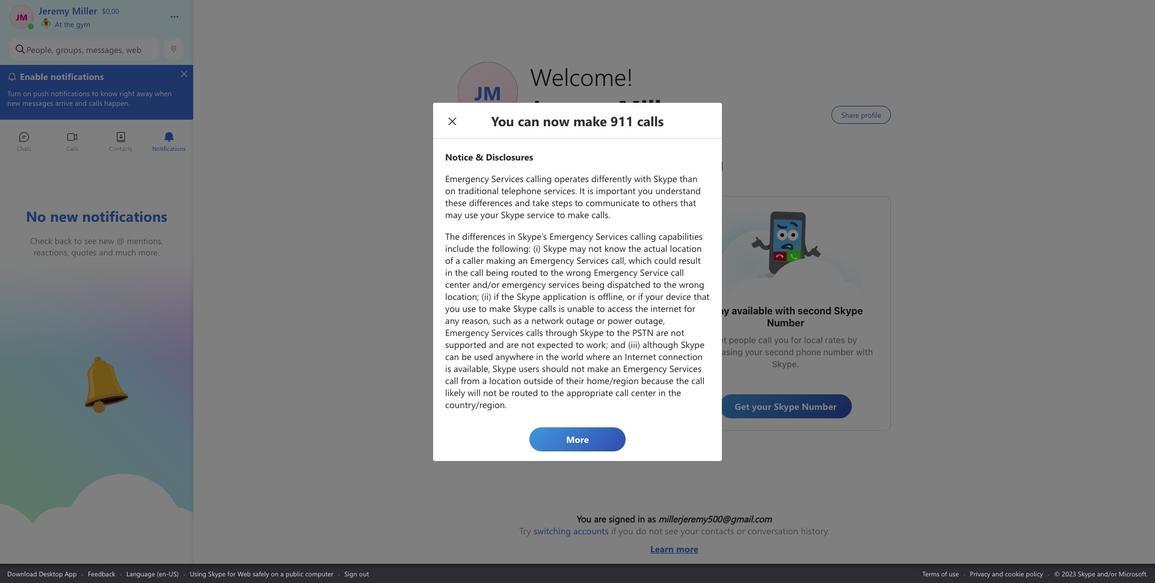 Task type: vqa. For each thing, say whether or not it's contained in the screenshot.
Second line for calls & texts the for
no



Task type: describe. For each thing, give the bounding box(es) containing it.
by
[[848, 335, 858, 345]]

bell
[[60, 352, 76, 364]]

required.
[[545, 353, 581, 364]]

the for gym
[[64, 19, 74, 29]]

you are signed in as
[[577, 513, 659, 525]]

stay
[[709, 306, 730, 317]]

switching
[[534, 525, 571, 537]]

language
[[126, 570, 155, 579]]

conversation
[[748, 525, 799, 537]]

people
[[729, 335, 756, 345]]

sign out
[[345, 570, 369, 579]]

at
[[55, 19, 62, 29]]

terms
[[923, 570, 940, 579]]

desktop
[[39, 570, 63, 579]]

more
[[677, 544, 699, 556]]

privacy
[[970, 570, 991, 579]]

whosthis
[[750, 209, 787, 221]]

downloads
[[605, 341, 648, 352]]

cookie
[[1005, 570, 1025, 579]]

history.
[[801, 525, 830, 537]]

download
[[7, 570, 37, 579]]

people,
[[26, 44, 53, 55]]

and
[[993, 570, 1004, 579]]

try
[[520, 525, 531, 537]]

a
[[281, 570, 284, 579]]

share the invite with anyone even if they aren't on skype. no sign ups or downloads required.
[[478, 329, 650, 364]]

of
[[942, 570, 948, 579]]

public
[[286, 570, 303, 579]]

use
[[949, 570, 959, 579]]

number
[[767, 318, 805, 329]]

second inside the stay available with second skype number
[[798, 306, 832, 317]]

invite
[[524, 329, 545, 339]]

phone
[[797, 347, 821, 358]]

with inside "let people call you for local rates by purchasing your second phone number with skype."
[[857, 347, 873, 358]]

not
[[649, 525, 663, 537]]

policy
[[1026, 570, 1044, 579]]

the for invite
[[509, 329, 521, 339]]

you
[[577, 513, 592, 525]]

sign
[[559, 341, 576, 352]]

no
[[546, 341, 557, 352]]

terms of use link
[[923, 570, 959, 579]]

messages,
[[86, 44, 124, 55]]

are
[[594, 513, 607, 525]]

your inside "let people call you for local rates by purchasing your second phone number with skype."
[[745, 347, 763, 358]]

using skype for web safely on a public computer link
[[190, 570, 334, 579]]

web
[[126, 44, 142, 55]]

let people call you for local rates by purchasing your second phone number with skype.
[[699, 335, 876, 370]]

or inside "share the invite with anyone even if they aren't on skype. no sign ups or downloads required."
[[595, 341, 603, 352]]

easy meetings with anyone
[[500, 312, 627, 323]]

for inside "let people call you for local rates by purchasing your second phone number with skype."
[[791, 335, 802, 345]]

0 vertical spatial anyone
[[593, 312, 627, 323]]

feedback link
[[88, 570, 115, 579]]

at the gym
[[53, 19, 90, 29]]

switching accounts link
[[534, 525, 609, 537]]

stay available with second skype number
[[709, 306, 866, 329]]

skype inside the stay available with second skype number
[[834, 306, 863, 317]]

app
[[65, 570, 77, 579]]

with inside "share the invite with anyone even if they aren't on skype. no sign ups or downloads required."
[[547, 329, 564, 339]]

local
[[805, 335, 823, 345]]

number
[[824, 347, 854, 358]]

see
[[665, 525, 678, 537]]

1 vertical spatial for
[[227, 570, 236, 579]]

meetings
[[524, 312, 568, 323]]

do
[[636, 525, 647, 537]]

if inside try switching accounts if you do not see your contacts or conversation history. learn more
[[611, 525, 617, 537]]

you inside try switching accounts if you do not see your contacts or conversation history. learn more
[[619, 525, 634, 537]]

people, groups, messages, web
[[26, 44, 142, 55]]

groups,
[[56, 44, 84, 55]]

your inside try switching accounts if you do not see your contacts or conversation history. learn more
[[681, 525, 699, 537]]

with up ups
[[570, 312, 590, 323]]



Task type: locate. For each thing, give the bounding box(es) containing it.
the right at
[[64, 19, 74, 29]]

privacy and cookie policy
[[970, 570, 1044, 579]]

share
[[483, 329, 506, 339]]

second down call
[[765, 347, 794, 358]]

0 vertical spatial if
[[619, 329, 624, 339]]

1 vertical spatial if
[[611, 525, 617, 537]]

out
[[359, 570, 369, 579]]

(en-
[[157, 570, 169, 579]]

0 vertical spatial skype.
[[516, 341, 543, 352]]

skype. inside "share the invite with anyone even if they aren't on skype. no sign ups or downloads required."
[[516, 341, 543, 352]]

language (en-us)
[[126, 570, 179, 579]]

the down easy
[[509, 329, 521, 339]]

or right contacts
[[737, 525, 745, 537]]

web
[[238, 570, 251, 579]]

tab list
[[0, 126, 193, 160]]

sign
[[345, 570, 357, 579]]

skype. down phone
[[772, 359, 800, 370]]

you inside "let people call you for local rates by purchasing your second phone number with skype."
[[775, 335, 789, 345]]

skype. down the invite
[[516, 341, 543, 352]]

0 vertical spatial you
[[775, 335, 789, 345]]

1 horizontal spatial if
[[619, 329, 624, 339]]

if right are
[[611, 525, 617, 537]]

mansurfer
[[527, 215, 570, 228]]

0 horizontal spatial second
[[765, 347, 794, 358]]

you right call
[[775, 335, 789, 345]]

if inside "share the invite with anyone even if they aren't on skype. no sign ups or downloads required."
[[619, 329, 624, 339]]

0 vertical spatial or
[[595, 341, 603, 352]]

with up number at the bottom of page
[[775, 306, 796, 317]]

the inside button
[[64, 19, 74, 29]]

or inside try switching accounts if you do not see your contacts or conversation history. learn more
[[737, 525, 745, 537]]

if up downloads
[[619, 329, 624, 339]]

anyone up even
[[593, 312, 627, 323]]

available
[[732, 306, 773, 317]]

purchasing
[[699, 347, 743, 358]]

us)
[[169, 570, 179, 579]]

second inside "let people call you for local rates by purchasing your second phone number with skype."
[[765, 347, 794, 358]]

1 horizontal spatial the
[[509, 329, 521, 339]]

0 vertical spatial the
[[64, 19, 74, 29]]

using skype for web safely on a public computer
[[190, 570, 334, 579]]

second
[[798, 306, 832, 317], [765, 347, 794, 358]]

download desktop app
[[7, 570, 77, 579]]

the
[[64, 19, 74, 29], [509, 329, 521, 339]]

1 vertical spatial second
[[765, 347, 794, 358]]

1 horizontal spatial you
[[775, 335, 789, 345]]

skype up by
[[834, 306, 863, 317]]

1 horizontal spatial for
[[791, 335, 802, 345]]

your
[[745, 347, 763, 358], [681, 525, 699, 537]]

at the gym button
[[39, 17, 158, 29]]

1 horizontal spatial or
[[737, 525, 745, 537]]

try switching accounts if you do not see your contacts or conversation history. learn more
[[520, 525, 830, 556]]

your down call
[[745, 347, 763, 358]]

0 horizontal spatial skype
[[208, 570, 226, 579]]

anyone inside "share the invite with anyone even if they aren't on skype. no sign ups or downloads required."
[[567, 329, 595, 339]]

1 horizontal spatial second
[[798, 306, 832, 317]]

skype.
[[516, 341, 543, 352], [772, 359, 800, 370]]

0 horizontal spatial your
[[681, 525, 699, 537]]

0 horizontal spatial if
[[611, 525, 617, 537]]

even
[[597, 329, 616, 339]]

0 vertical spatial skype
[[834, 306, 863, 317]]

0 horizontal spatial for
[[227, 570, 236, 579]]

1 vertical spatial anyone
[[567, 329, 595, 339]]

feedback
[[88, 570, 115, 579]]

for left "local"
[[791, 335, 802, 345]]

or
[[595, 341, 603, 352], [737, 525, 745, 537]]

with up no
[[547, 329, 564, 339]]

0 horizontal spatial skype.
[[516, 341, 543, 352]]

privacy and cookie policy link
[[970, 570, 1044, 579]]

for left web
[[227, 570, 236, 579]]

1 horizontal spatial your
[[745, 347, 763, 358]]

0 vertical spatial for
[[791, 335, 802, 345]]

using
[[190, 570, 206, 579]]

0 vertical spatial second
[[798, 306, 832, 317]]

you
[[775, 335, 789, 345], [619, 525, 634, 537]]

with inside the stay available with second skype number
[[775, 306, 796, 317]]

they
[[626, 329, 643, 339]]

as
[[648, 513, 656, 525]]

gym
[[76, 19, 90, 29]]

people, groups, messages, web button
[[10, 39, 160, 60]]

1 horizontal spatial skype
[[834, 306, 863, 317]]

download desktop app link
[[7, 570, 77, 579]]

language (en-us) link
[[126, 570, 179, 579]]

if
[[619, 329, 624, 339], [611, 525, 617, 537]]

rates
[[825, 335, 846, 345]]

computer
[[305, 570, 334, 579]]

sign out link
[[345, 570, 369, 579]]

learn more link
[[520, 537, 830, 556]]

your right see
[[681, 525, 699, 537]]

skype. inside "let people call you for local rates by purchasing your second phone number with skype."
[[772, 359, 800, 370]]

accounts
[[574, 525, 609, 537]]

for
[[791, 335, 802, 345], [227, 570, 236, 579]]

on
[[504, 341, 514, 352], [271, 570, 279, 579]]

with down by
[[857, 347, 873, 358]]

0 horizontal spatial the
[[64, 19, 74, 29]]

anyone
[[593, 312, 627, 323], [567, 329, 595, 339]]

second up "local"
[[798, 306, 832, 317]]

easy
[[500, 312, 522, 323]]

skype
[[834, 306, 863, 317], [208, 570, 226, 579]]

you left do
[[619, 525, 634, 537]]

on inside "share the invite with anyone even if they aren't on skype. no sign ups or downloads required."
[[504, 341, 514, 352]]

learn
[[651, 544, 674, 556]]

on down "share"
[[504, 341, 514, 352]]

safely
[[253, 570, 269, 579]]

0 horizontal spatial you
[[619, 525, 634, 537]]

1 vertical spatial or
[[737, 525, 745, 537]]

call
[[759, 335, 772, 345]]

1 horizontal spatial on
[[504, 341, 514, 352]]

with
[[775, 306, 796, 317], [570, 312, 590, 323], [547, 329, 564, 339], [857, 347, 873, 358]]

1 vertical spatial your
[[681, 525, 699, 537]]

skype right using
[[208, 570, 226, 579]]

0 vertical spatial on
[[504, 341, 514, 352]]

1 vertical spatial skype
[[208, 570, 226, 579]]

terms of use
[[923, 570, 959, 579]]

aren't
[[478, 341, 502, 352]]

0 vertical spatial your
[[745, 347, 763, 358]]

anyone up ups
[[567, 329, 595, 339]]

the inside "share the invite with anyone even if they aren't on skype. no sign ups or downloads required."
[[509, 329, 521, 339]]

0 horizontal spatial on
[[271, 570, 279, 579]]

on left a
[[271, 570, 279, 579]]

let
[[715, 335, 727, 345]]

1 horizontal spatial skype.
[[772, 359, 800, 370]]

1 vertical spatial the
[[509, 329, 521, 339]]

1 vertical spatial on
[[271, 570, 279, 579]]

or right ups
[[595, 341, 603, 352]]

1 vertical spatial you
[[619, 525, 634, 537]]

ups
[[578, 341, 592, 352]]

contacts
[[701, 525, 735, 537]]

signed
[[609, 513, 636, 525]]

0 horizontal spatial or
[[595, 341, 603, 352]]

1 vertical spatial skype.
[[772, 359, 800, 370]]

in
[[638, 513, 645, 525]]



